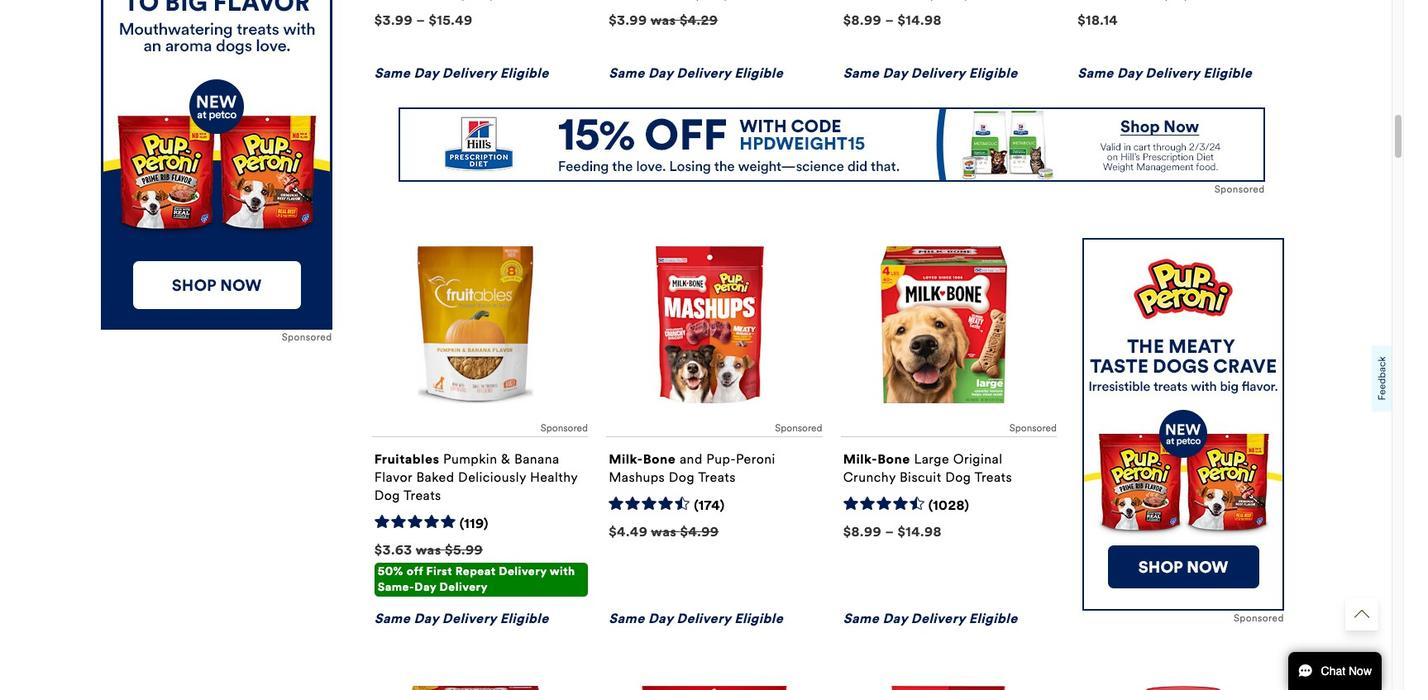 Task type: describe. For each thing, give the bounding box(es) containing it.
$14.98 for first from $8.99 up to $14.98 element from the top of the page
[[898, 12, 942, 28]]

$5.99
[[445, 543, 483, 559]]

flavor
[[375, 470, 413, 486]]

was inside $3.63 was $5.99 50% off first repeat delivery with same-day delivery
[[416, 543, 442, 559]]

treats for pup-
[[699, 470, 736, 486]]

$3.63
[[375, 543, 413, 559]]

crunchy
[[844, 470, 896, 486]]

deliciously
[[458, 470, 527, 486]]

$3.99 was $4.29
[[609, 12, 718, 28]]

healthy
[[530, 470, 578, 486]]

$4.49 was $4.99
[[609, 525, 719, 540]]

1028 reviews element containing (1028)
[[929, 498, 970, 516]]

baked
[[416, 470, 455, 486]]

$3.99 – $15.49
[[375, 12, 473, 28]]

$4.49
[[609, 525, 648, 540]]

dog for and
[[669, 470, 695, 486]]

day inside $3.63 was $5.99 50% off first repeat delivery with same-day delivery
[[415, 581, 437, 595]]

(174)
[[694, 498, 725, 514]]

fruitables
[[375, 452, 440, 468]]

repeat
[[456, 565, 496, 579]]

dog for large
[[946, 470, 972, 486]]

$15.49
[[429, 12, 473, 28]]

large
[[915, 452, 950, 468]]

$3.99 for $3.99 – $15.49
[[375, 12, 413, 28]]

119 reviews element
[[460, 517, 489, 534]]

$4.29
[[680, 12, 718, 28]]

– for 468 reviews element
[[417, 12, 425, 28]]

1 from $8.99 up to $14.98 element from the top
[[844, 12, 942, 28]]

milk- for large original crunchy biscuit dog treats
[[844, 452, 878, 468]]

bone for mashups
[[643, 452, 676, 468]]

styled arrow button link
[[1346, 598, 1379, 631]]

pumpkin & banana flavor baked deliciously healthy dog treats
[[375, 452, 578, 504]]

was for $4.49
[[651, 525, 677, 540]]

scroll to top image
[[1355, 607, 1370, 622]]

2 from $8.99 up to $14.98 element from the top
[[844, 525, 942, 540]]

1 1028 reviews element from the top
[[929, 0, 970, 3]]

bone for biscuit
[[878, 452, 911, 468]]

174 reviews element
[[694, 498, 725, 516]]

$8.99 – $14.98 for second from $8.99 up to $14.98 element from the top of the page
[[844, 525, 942, 540]]

milk-bone for mashups
[[609, 452, 676, 468]]

pumpkin
[[444, 452, 498, 468]]

treats inside pumpkin & banana flavor baked deliciously healthy dog treats
[[404, 488, 442, 504]]

from $3.99 up to $15.49 element
[[375, 12, 473, 28]]

same-
[[378, 581, 415, 595]]

with
[[550, 565, 576, 579]]

$8.99 – $14.98 for first from $8.99 up to $14.98 element from the top of the page
[[844, 12, 942, 28]]

786 reviews element
[[694, 0, 730, 3]]

(119)
[[460, 517, 489, 532]]



Task type: locate. For each thing, give the bounding box(es) containing it.
0 vertical spatial $8.99
[[844, 12, 882, 28]]

2 horizontal spatial treats
[[975, 470, 1013, 486]]

0 vertical spatial was
[[651, 12, 676, 28]]

large original crunchy biscuit dog treats
[[844, 452, 1013, 486]]

1 vertical spatial $8.99 – $14.98
[[844, 525, 942, 540]]

bone up the mashups
[[643, 452, 676, 468]]

2 $3.99 from the left
[[609, 12, 648, 28]]

dog inside and pup-peroni mashups dog treats
[[669, 470, 695, 486]]

$8.99 for second from $8.99 up to $14.98 element from the top of the page
[[844, 525, 882, 540]]

and pup-peroni mashups dog treats
[[609, 452, 776, 486]]

$3.99 left $15.49
[[375, 12, 413, 28]]

2 horizontal spatial dog
[[946, 470, 972, 486]]

$14.98
[[898, 12, 942, 28], [898, 525, 942, 540]]

1 horizontal spatial bone
[[878, 452, 911, 468]]

1 horizontal spatial milk-bone
[[844, 452, 911, 468]]

0 horizontal spatial milk-
[[609, 452, 643, 468]]

1 vertical spatial 1028 reviews element
[[929, 498, 970, 516]]

milk- up "crunchy"
[[844, 452, 878, 468]]

1 horizontal spatial $3.99
[[609, 12, 648, 28]]

$4.99
[[681, 525, 719, 540]]

2 milk- from the left
[[844, 452, 878, 468]]

milk-bone up the mashups
[[609, 452, 676, 468]]

$8.99 – $14.98
[[844, 12, 942, 28], [844, 525, 942, 540]]

1 milk- from the left
[[609, 452, 643, 468]]

2 vertical spatial was
[[416, 543, 442, 559]]

treats down original
[[975, 470, 1013, 486]]

day
[[414, 65, 439, 81], [649, 65, 674, 81], [883, 65, 908, 81], [1118, 65, 1143, 81], [415, 581, 437, 595], [414, 611, 439, 627], [649, 611, 674, 627], [883, 611, 908, 627]]

bone
[[643, 452, 676, 468], [878, 452, 911, 468]]

1 vertical spatial $14.98
[[898, 525, 942, 540]]

1 horizontal spatial milk-
[[844, 452, 878, 468]]

1 horizontal spatial dog
[[669, 470, 695, 486]]

0 vertical spatial from $8.99 up to $14.98 element
[[844, 12, 942, 28]]

milk-bone for biscuit
[[844, 452, 911, 468]]

1 vertical spatial was
[[651, 525, 677, 540]]

&
[[501, 452, 511, 468]]

2 1028 reviews element from the top
[[929, 498, 970, 516]]

treats down pup-
[[699, 470, 736, 486]]

sponsored link
[[101, 0, 332, 345], [398, 108, 1266, 197], [1083, 239, 1285, 627]]

dog inside large original crunchy biscuit dog treats
[[946, 470, 972, 486]]

$3.99
[[375, 12, 413, 28], [609, 12, 648, 28]]

off
[[407, 565, 423, 579]]

same
[[375, 65, 411, 81], [609, 65, 645, 81], [844, 65, 880, 81], [1078, 65, 1114, 81], [375, 611, 411, 627], [609, 611, 645, 627], [844, 611, 880, 627]]

was left $4.29
[[651, 12, 676, 28]]

0 horizontal spatial treats
[[404, 488, 442, 504]]

original
[[954, 452, 1003, 468]]

milk- up the mashups
[[609, 452, 643, 468]]

1 $8.99 – $14.98 from the top
[[844, 12, 942, 28]]

2 bone from the left
[[878, 452, 911, 468]]

milk- for and pup-peroni mashups dog treats
[[609, 452, 643, 468]]

peroni
[[736, 452, 776, 468]]

(1028)
[[929, 498, 970, 514]]

0 horizontal spatial $3.99
[[375, 12, 413, 28]]

milk-bone up "crunchy"
[[844, 452, 911, 468]]

sponsored
[[1215, 184, 1266, 195], [282, 332, 332, 344], [541, 423, 588, 434], [776, 423, 823, 434], [1010, 423, 1057, 434], [1234, 613, 1285, 625]]

treats for original
[[975, 470, 1013, 486]]

was for $3.99
[[651, 12, 676, 28]]

1028 reviews element
[[929, 0, 970, 3], [929, 498, 970, 516]]

first
[[426, 565, 453, 579]]

dog down flavor
[[375, 488, 400, 504]]

1 $14.98 from the top
[[898, 12, 942, 28]]

same day delivery eligible
[[375, 65, 549, 81], [609, 65, 784, 81], [844, 65, 1018, 81], [1078, 65, 1253, 81], [375, 611, 549, 627], [609, 611, 784, 627], [844, 611, 1018, 627]]

1 vertical spatial $8.99
[[844, 525, 882, 540]]

0 vertical spatial $8.99 – $14.98
[[844, 12, 942, 28]]

$3.99 for $3.99 was $4.29
[[609, 12, 648, 28]]

468 reviews element
[[460, 0, 495, 3]]

2 $14.98 from the top
[[898, 525, 942, 540]]

banana
[[515, 452, 560, 468]]

bone up "crunchy"
[[878, 452, 911, 468]]

$3.63 was $5.99 50% off first repeat delivery with same-day delivery
[[375, 543, 576, 595]]

0 vertical spatial $14.98
[[898, 12, 942, 28]]

treats inside large original crunchy biscuit dog treats
[[975, 470, 1013, 486]]

delivery
[[442, 65, 497, 81], [677, 65, 731, 81], [912, 65, 966, 81], [1146, 65, 1201, 81], [499, 565, 547, 579], [440, 581, 488, 595], [442, 611, 497, 627], [677, 611, 731, 627], [912, 611, 966, 627]]

– for 1st the 1028 reviews element
[[886, 12, 895, 28]]

0 horizontal spatial bone
[[643, 452, 676, 468]]

pup-
[[707, 452, 736, 468]]

89 reviews element
[[1163, 0, 1190, 3]]

1 $3.99 from the left
[[375, 12, 413, 28]]

treats down baked
[[404, 488, 442, 504]]

treats
[[699, 470, 736, 486], [975, 470, 1013, 486], [404, 488, 442, 504]]

$14.98 for second from $8.99 up to $14.98 element from the top of the page
[[898, 525, 942, 540]]

treats inside and pup-peroni mashups dog treats
[[699, 470, 736, 486]]

biscuit
[[900, 470, 942, 486]]

$8.99
[[844, 12, 882, 28], [844, 525, 882, 540]]

milk-bone
[[609, 452, 676, 468], [844, 452, 911, 468]]

–
[[417, 12, 425, 28], [886, 12, 895, 28], [886, 525, 895, 540]]

was right the $4.49
[[651, 525, 677, 540]]

dog inside pumpkin & banana flavor baked deliciously healthy dog treats
[[375, 488, 400, 504]]

$8.99 for first from $8.99 up to $14.98 element from the top of the page
[[844, 12, 882, 28]]

was
[[651, 12, 676, 28], [651, 525, 677, 540], [416, 543, 442, 559]]

eligible
[[500, 65, 549, 81], [735, 65, 784, 81], [969, 65, 1018, 81], [1204, 65, 1253, 81], [500, 611, 549, 627], [735, 611, 784, 627], [969, 611, 1018, 627]]

mashups
[[609, 470, 665, 486]]

2 $8.99 – $14.98 from the top
[[844, 525, 942, 540]]

0 horizontal spatial milk-bone
[[609, 452, 676, 468]]

1 vertical spatial from $8.99 up to $14.98 element
[[844, 525, 942, 540]]

1 milk-bone from the left
[[609, 452, 676, 468]]

2 milk-bone from the left
[[844, 452, 911, 468]]

1 bone from the left
[[643, 452, 676, 468]]

milk-
[[609, 452, 643, 468], [844, 452, 878, 468]]

2 $8.99 from the top
[[844, 525, 882, 540]]

was up first on the left bottom of the page
[[416, 543, 442, 559]]

1 $8.99 from the top
[[844, 12, 882, 28]]

1 horizontal spatial treats
[[699, 470, 736, 486]]

$18.14
[[1078, 12, 1119, 28]]

50%
[[378, 565, 404, 579]]

from $8.99 up to $14.98 element
[[844, 12, 942, 28], [844, 525, 942, 540]]

dog
[[669, 470, 695, 486], [946, 470, 972, 486], [375, 488, 400, 504]]

and
[[680, 452, 703, 468]]

0 horizontal spatial dog
[[375, 488, 400, 504]]

$3.99 left $4.29
[[609, 12, 648, 28]]

dog down original
[[946, 470, 972, 486]]

dog down and
[[669, 470, 695, 486]]

0 vertical spatial 1028 reviews element
[[929, 0, 970, 3]]



Task type: vqa. For each thing, say whether or not it's contained in the screenshot.
Milk-
yes



